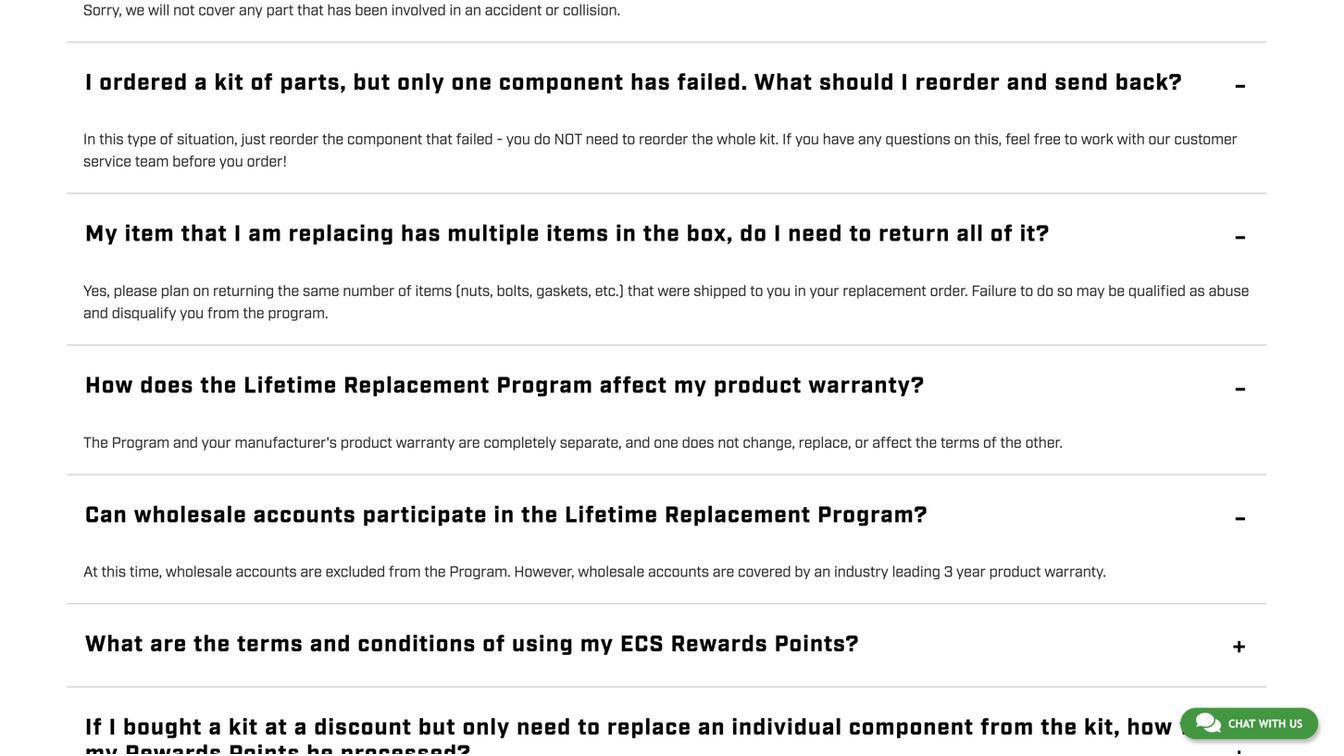 Task type: describe. For each thing, give the bounding box(es) containing it.
bolts,
[[497, 282, 533, 302]]

service
[[83, 153, 131, 172]]

1 vertical spatial your
[[202, 434, 231, 454]]

chat
[[1229, 718, 1256, 731]]

replace
[[608, 714, 692, 743]]

order!
[[247, 153, 287, 172]]

how does the lifetime replacement program affect my product warranty?
[[85, 372, 925, 401]]

in up the etc.)
[[616, 220, 637, 250]]

are left excluded
[[300, 564, 322, 583]]

excluded
[[326, 564, 385, 583]]

i right box, in the right of the page
[[774, 220, 782, 250]]

2 vertical spatial has
[[401, 220, 441, 250]]

are left covered at the right bottom of page
[[713, 564, 735, 583]]

not
[[554, 131, 582, 150]]

etc.)
[[595, 282, 624, 302]]

1 horizontal spatial reorder
[[639, 131, 688, 150]]

am
[[248, 220, 282, 250]]

wholesale right "time,"
[[166, 564, 232, 583]]

0 horizontal spatial but
[[353, 68, 391, 98]]

0 vertical spatial rewards
[[671, 631, 768, 660]]

yes,
[[83, 282, 110, 302]]

all
[[957, 220, 984, 250]]

1 horizontal spatial what
[[755, 68, 813, 98]]

whole
[[717, 131, 756, 150]]

covered
[[738, 564, 791, 583]]

back?
[[1116, 68, 1183, 98]]

leading
[[892, 564, 941, 583]]

to right free at the top right
[[1065, 131, 1078, 150]]

in inside yes, please plan on returning the same number of items (nuts, bolts, gaskets, etc.) that were shipped to you in your replacement order. failure to do so may be qualified as abuse and disqualify you from the program.
[[794, 282, 806, 302]]

warranty?
[[809, 372, 925, 401]]

in
[[83, 131, 96, 150]]

2 horizontal spatial a
[[294, 714, 308, 743]]

0 vertical spatial any
[[239, 1, 263, 21]]

item
[[125, 220, 175, 250]]

yes, please plan on returning the same number of items (nuts, bolts, gaskets, etc.) that were shipped to you in your replacement order. failure to do so may be qualified as abuse and disqualify you from the program.
[[83, 282, 1250, 324]]

collision.
[[563, 1, 621, 21]]

discount
[[314, 714, 412, 743]]

in this type of situation, just reorder the component that failed - you do not need to reorder the whole kit.  if you have any questions on this, feel free to work with our customer service team before you order!
[[83, 131, 1238, 172]]

just
[[241, 131, 266, 150]]

have
[[823, 131, 855, 150]]

participate
[[363, 501, 488, 531]]

order.
[[930, 282, 968, 302]]

free
[[1034, 131, 1061, 150]]

and down excluded
[[310, 631, 351, 660]]

1 horizontal spatial component
[[499, 68, 624, 98]]

0 horizontal spatial or
[[546, 1, 560, 21]]

0 horizontal spatial a
[[195, 68, 208, 98]]

0 vertical spatial product
[[714, 372, 802, 401]]

but inside if i bought a kit at a discount but only need to replace an individual component from the kit, how will my rewards points be processed?
[[419, 714, 456, 743]]

0 horizontal spatial lifetime
[[244, 372, 337, 401]]

year
[[957, 564, 986, 583]]

1 horizontal spatial replacement
[[665, 501, 811, 531]]

this for can
[[101, 564, 126, 583]]

you left have
[[796, 131, 819, 150]]

0 horizontal spatial affect
[[600, 372, 668, 401]]

before
[[172, 153, 216, 172]]

0 vertical spatial only
[[398, 68, 445, 98]]

are right warranty
[[459, 434, 480, 454]]

sorry, we will not cover any part that has been involved in an accident or collision.
[[83, 1, 621, 21]]

how
[[1127, 714, 1173, 743]]

send
[[1055, 68, 1109, 98]]

1 horizontal spatial lifetime
[[565, 501, 658, 531]]

your inside yes, please plan on returning the same number of items (nuts, bolts, gaskets, etc.) that were shipped to you in your replacement order. failure to do so may be qualified as abuse and disqualify you from the program.
[[810, 282, 840, 302]]

how
[[85, 372, 134, 401]]

warranty
[[396, 434, 455, 454]]

only inside if i bought a kit at a discount but only need to replace an individual component from the kit, how will my rewards points be processed?
[[463, 714, 510, 743]]

1 horizontal spatial my
[[581, 631, 614, 660]]

completely
[[484, 434, 556, 454]]

2 horizontal spatial product
[[990, 564, 1041, 583]]

are down "time,"
[[150, 631, 187, 660]]

failed.
[[677, 68, 748, 98]]

0 horizontal spatial will
[[148, 1, 170, 21]]

were
[[658, 282, 690, 302]]

and inside yes, please plan on returning the same number of items (nuts, bolts, gaskets, etc.) that were shipped to you in your replacement order. failure to do so may be qualified as abuse and disqualify you from the program.
[[83, 305, 108, 324]]

this for i
[[99, 131, 124, 150]]

1 vertical spatial has
[[631, 68, 671, 98]]

please
[[114, 282, 157, 302]]

need inside in this type of situation, just reorder the component that failed - you do not need to reorder the whole kit.  if you have any questions on this, feel free to work with our customer service team before you order!
[[586, 131, 619, 150]]

ecs
[[620, 631, 665, 660]]

the program and your manufacturer's product warranty are completely separate, and one does not change, replace, or affect the terms of the other.
[[83, 434, 1063, 454]]

parts,
[[280, 68, 347, 98]]

i left am
[[234, 220, 242, 250]]

of left parts,
[[251, 68, 274, 98]]

accident
[[485, 1, 542, 21]]

be inside if i bought a kit at a discount but only need to replace an individual component from the kit, how will my rewards points be processed?
[[307, 741, 334, 755]]

that inside in this type of situation, just reorder the component that failed - you do not need to reorder the whole kit.  if you have any questions on this, feel free to work with our customer service team before you order!
[[426, 131, 453, 150]]

program?
[[818, 501, 928, 531]]

the
[[83, 434, 108, 454]]

you right -
[[507, 131, 530, 150]]

1 vertical spatial an
[[814, 564, 831, 583]]

0 vertical spatial does
[[140, 372, 194, 401]]

at
[[265, 714, 288, 743]]

this,
[[974, 131, 1002, 150]]

to down i ordered a kit of parts, but only one component has failed.  what should i reorder and send back?
[[622, 131, 635, 150]]

of right all
[[991, 220, 1014, 250]]

1 horizontal spatial terms
[[941, 434, 980, 454]]

ordered
[[99, 68, 188, 98]]

and left the send
[[1007, 68, 1049, 98]]

0 vertical spatial has
[[327, 1, 351, 21]]

to left return
[[850, 220, 873, 250]]

what are the terms and conditions of using my ecs rewards points?
[[85, 631, 860, 660]]

kit inside if i bought a kit at a discount but only need to replace an individual component from the kit, how will my rewards points be processed?
[[229, 714, 259, 743]]

may
[[1077, 282, 1105, 302]]

our
[[1149, 131, 1171, 150]]

situation,
[[177, 131, 238, 150]]

involved
[[391, 1, 446, 21]]

in right involved
[[450, 1, 461, 21]]

accounts left excluded
[[236, 564, 297, 583]]

sorry,
[[83, 1, 122, 21]]

at
[[83, 564, 98, 583]]

1 vertical spatial or
[[855, 434, 869, 454]]

us
[[1290, 718, 1303, 731]]

1 vertical spatial not
[[718, 434, 740, 454]]

1 vertical spatial from
[[389, 564, 421, 583]]

same
[[303, 282, 339, 302]]

0 vertical spatial kit
[[214, 68, 244, 98]]

will inside if i bought a kit at a discount but only need to replace an individual component from the kit, how will my rewards points be processed?
[[1180, 714, 1220, 743]]

1 horizontal spatial does
[[682, 434, 714, 454]]

0 vertical spatial program
[[497, 372, 594, 401]]

kit,
[[1085, 714, 1121, 743]]

shipped
[[694, 282, 747, 302]]

return
[[879, 220, 951, 250]]

my
[[85, 220, 118, 250]]

0 horizontal spatial reorder
[[269, 131, 319, 150]]

that right part
[[297, 1, 324, 21]]

the inside if i bought a kit at a discount but only need to replace an individual component from the kit, how will my rewards points be processed?
[[1041, 714, 1078, 743]]

i inside if i bought a kit at a discount but only need to replace an individual component from the kit, how will my rewards points be processed?
[[109, 714, 117, 743]]

plan
[[161, 282, 189, 302]]

of left other.
[[983, 434, 997, 454]]

returning
[[213, 282, 274, 302]]

1 horizontal spatial do
[[740, 220, 768, 250]]

my inside if i bought a kit at a discount but only need to replace an individual component from the kit, how will my rewards points be processed?
[[85, 741, 119, 755]]

do inside yes, please plan on returning the same number of items (nuts, bolts, gaskets, etc.) that were shipped to you in your replacement order. failure to do so may be qualified as abuse and disqualify you from the program.
[[1037, 282, 1054, 302]]

do inside in this type of situation, just reorder the component that failed - you do not need to reorder the whole kit.  if you have any questions on this, feel free to work with our customer service team before you order!
[[534, 131, 551, 150]]

i left ordered
[[85, 68, 93, 98]]

can
[[85, 501, 128, 531]]

been
[[355, 1, 388, 21]]

we
[[126, 1, 145, 21]]

replace,
[[799, 434, 852, 454]]

failed
[[456, 131, 493, 150]]

0 vertical spatial replacement
[[344, 372, 490, 401]]

chat with us link
[[1181, 708, 1319, 740]]

type
[[127, 131, 156, 150]]

by
[[795, 564, 811, 583]]



Task type: vqa. For each thing, say whether or not it's contained in the screenshot.
customer on the right of the page
yes



Task type: locate. For each thing, give the bounding box(es) containing it.
0 vertical spatial items
[[547, 220, 609, 250]]

i ordered a kit of parts, but only one component has failed.  what should i reorder and send back?
[[85, 68, 1183, 98]]

does right how at the left
[[140, 372, 194, 401]]

0 vertical spatial but
[[353, 68, 391, 98]]

0 vertical spatial if
[[783, 131, 792, 150]]

0 horizontal spatial replacement
[[344, 372, 490, 401]]

wholesale up "time,"
[[134, 501, 247, 531]]

0 horizontal spatial only
[[398, 68, 445, 98]]

i
[[85, 68, 93, 98], [901, 68, 909, 98], [234, 220, 242, 250], [774, 220, 782, 250], [109, 714, 117, 743]]

an left accident
[[465, 1, 481, 21]]

2 vertical spatial from
[[981, 714, 1035, 743]]

rewards inside if i bought a kit at a discount but only need to replace an individual component from the kit, how will my rewards points be processed?
[[125, 741, 222, 755]]

questions
[[886, 131, 951, 150]]

0 vertical spatial do
[[534, 131, 551, 150]]

0 vertical spatial terms
[[941, 434, 980, 454]]

that right the etc.)
[[628, 282, 654, 302]]

not left the cover
[[173, 1, 195, 21]]

bought
[[123, 714, 202, 743]]

warranty.
[[1045, 564, 1106, 583]]

you right shipped
[[767, 282, 791, 302]]

only down the what are the terms and conditions of using my ecs rewards points?
[[463, 714, 510, 743]]

in right shipped
[[794, 282, 806, 302]]

of right type
[[160, 131, 173, 150]]

1 horizontal spatial but
[[419, 714, 456, 743]]

1 vertical spatial be
[[307, 741, 334, 755]]

lifetime up at this time, wholesale accounts are excluded from the program. however, wholesale accounts are covered by an                         industry leading 3 year product warranty. at the bottom of the page
[[565, 501, 658, 531]]

1 horizontal spatial affect
[[873, 434, 912, 454]]

be right the at
[[307, 741, 334, 755]]

a right the at
[[294, 714, 308, 743]]

this right the in
[[99, 131, 124, 150]]

one right separate,
[[654, 434, 679, 454]]

box,
[[687, 220, 734, 250]]

points?
[[775, 631, 860, 660]]

0 horizontal spatial any
[[239, 1, 263, 21]]

1 vertical spatial any
[[858, 131, 882, 150]]

program.
[[268, 305, 328, 324]]

0 horizontal spatial from
[[207, 305, 239, 324]]

reorder up this,
[[916, 68, 1001, 98]]

from inside yes, please plan on returning the same number of items (nuts, bolts, gaskets, etc.) that were shipped to you in your replacement order. failure to do so may be qualified as abuse and disqualify you from the program.
[[207, 305, 239, 324]]

a left points
[[209, 714, 222, 743]]

1 horizontal spatial your
[[810, 282, 840, 302]]

any left part
[[239, 1, 263, 21]]

need up replacement
[[788, 220, 843, 250]]

1 vertical spatial with
[[1259, 718, 1286, 731]]

it?
[[1020, 220, 1050, 250]]

from
[[207, 305, 239, 324], [389, 564, 421, 583], [981, 714, 1035, 743]]

what up 'kit.'
[[755, 68, 813, 98]]

on inside yes, please plan on returning the same number of items (nuts, bolts, gaskets, etc.) that were shipped to you in your replacement order. failure to do so may be qualified as abuse and disqualify you from the program.
[[193, 282, 209, 302]]

any inside in this type of situation, just reorder the component that failed - you do not need to reorder the whole kit.  if you have any questions on this, feel free to work with our customer service team before you order!
[[858, 131, 882, 150]]

need inside if i bought a kit at a discount but only need to replace an individual component from the kit, how will my rewards points be processed?
[[517, 714, 572, 743]]

has left been
[[327, 1, 351, 21]]

gaskets,
[[536, 282, 592, 302]]

this right "at"
[[101, 564, 126, 583]]

i right should
[[901, 68, 909, 98]]

do right box, in the right of the page
[[740, 220, 768, 250]]

that inside yes, please plan on returning the same number of items (nuts, bolts, gaskets, etc.) that were shipped to you in your replacement order. failure to do so may be qualified as abuse and disqualify you from the program.
[[628, 282, 654, 302]]

1 vertical spatial but
[[419, 714, 456, 743]]

2 vertical spatial my
[[85, 741, 119, 755]]

replacement
[[344, 372, 490, 401], [665, 501, 811, 531]]

on right the plan
[[193, 282, 209, 302]]

work
[[1081, 131, 1114, 150]]

if inside if i bought a kit at a discount but only need to replace an individual component from the kit, how will my rewards points be processed?
[[85, 714, 103, 743]]

as
[[1190, 282, 1205, 302]]

an
[[465, 1, 481, 21], [814, 564, 831, 583], [698, 714, 726, 743]]

1 vertical spatial kit
[[229, 714, 259, 743]]

0 vertical spatial my
[[674, 372, 708, 401]]

change,
[[743, 434, 795, 454]]

1 vertical spatial need
[[788, 220, 843, 250]]

your left replacement
[[810, 282, 840, 302]]

be right may
[[1109, 282, 1125, 302]]

rewards
[[671, 631, 768, 660], [125, 741, 222, 755]]

from inside if i bought a kit at a discount but only need to replace an individual component from the kit, how will my rewards points be processed?
[[981, 714, 1035, 743]]

terms up the at
[[237, 631, 304, 660]]

my left ecs
[[581, 631, 614, 660]]

conditions
[[358, 631, 476, 660]]

will right we
[[148, 1, 170, 21]]

1 vertical spatial affect
[[873, 434, 912, 454]]

2 horizontal spatial my
[[674, 372, 708, 401]]

1 horizontal spatial program
[[497, 372, 594, 401]]

abuse
[[1209, 282, 1250, 302]]

kit.
[[760, 131, 779, 150]]

1 vertical spatial if
[[85, 714, 103, 743]]

manufacturer's
[[235, 434, 337, 454]]

my down yes, please plan on returning the same number of items (nuts, bolts, gaskets, etc.) that were shipped to you in your replacement order. failure to do so may be qualified as abuse and disqualify you from the program.
[[674, 372, 708, 401]]

if right 'kit.'
[[783, 131, 792, 150]]

of inside yes, please plan on returning the same number of items (nuts, bolts, gaskets, etc.) that were shipped to you in your replacement order. failure to do so may be qualified as abuse and disqualify you from the program.
[[398, 282, 412, 302]]

2 horizontal spatial from
[[981, 714, 1035, 743]]

1 vertical spatial will
[[1180, 714, 1220, 743]]

component inside in this type of situation, just reorder the component that failed - you do not need to reorder the whole kit.  if you have any questions on this, feel free to work with our customer service team before you order!
[[347, 131, 423, 150]]

that right item
[[181, 220, 228, 250]]

2 horizontal spatial has
[[631, 68, 671, 98]]

0 horizontal spatial one
[[452, 68, 493, 98]]

wholesale right however,
[[578, 564, 645, 583]]

replacement
[[843, 282, 927, 302]]

need right not
[[586, 131, 619, 150]]

comments image
[[1196, 712, 1221, 734]]

kit left the at
[[229, 714, 259, 743]]

1 vertical spatial this
[[101, 564, 126, 583]]

cover
[[198, 1, 235, 21]]

of right number at the left top of the page
[[398, 282, 412, 302]]

team
[[135, 153, 169, 172]]

chat with us
[[1229, 718, 1303, 731]]

0 vertical spatial from
[[207, 305, 239, 324]]

0 vertical spatial this
[[99, 131, 124, 150]]

1 horizontal spatial only
[[463, 714, 510, 743]]

program
[[497, 372, 594, 401], [112, 434, 170, 454]]

2 vertical spatial an
[[698, 714, 726, 743]]

replacement up warranty
[[344, 372, 490, 401]]

affect
[[600, 372, 668, 401], [873, 434, 912, 454]]

part
[[266, 1, 294, 21]]

0 vertical spatial affect
[[600, 372, 668, 401]]

replacement up covered at the right bottom of page
[[665, 501, 811, 531]]

2 horizontal spatial do
[[1037, 282, 1054, 302]]

an inside if i bought a kit at a discount but only need to replace an individual component from the kit, how will my rewards points be processed?
[[698, 714, 726, 743]]

0 horizontal spatial with
[[1117, 131, 1145, 150]]

need down the using
[[517, 714, 572, 743]]

1 horizontal spatial any
[[858, 131, 882, 150]]

with inside in this type of situation, just reorder the component that failed - you do not need to reorder the whole kit.  if you have any questions on this, feel free to work with our customer service team before you order!
[[1117, 131, 1145, 150]]

should
[[820, 68, 895, 98]]

i left bought on the bottom of the page
[[109, 714, 117, 743]]

so
[[1057, 282, 1073, 302]]

0 horizontal spatial an
[[465, 1, 481, 21]]

component inside if i bought a kit at a discount but only need to replace an individual component from the kit, how will my rewards points be processed?
[[849, 714, 974, 743]]

or right accident
[[546, 1, 560, 21]]

an right by
[[814, 564, 831, 583]]

0 vertical spatial lifetime
[[244, 372, 337, 401]]

kit up situation,
[[214, 68, 244, 98]]

1 horizontal spatial rewards
[[671, 631, 768, 660]]

1 vertical spatial replacement
[[665, 501, 811, 531]]

wholesale
[[134, 501, 247, 531], [166, 564, 232, 583], [578, 564, 645, 583]]

0 vertical spatial what
[[755, 68, 813, 98]]

accounts up ecs
[[648, 564, 709, 583]]

1 vertical spatial terms
[[237, 631, 304, 660]]

2 horizontal spatial component
[[849, 714, 974, 743]]

and right the
[[173, 434, 198, 454]]

in up the "program."
[[494, 501, 515, 531]]

-
[[497, 131, 503, 150]]

will left chat
[[1180, 714, 1220, 743]]

can wholesale accounts participate in the lifetime replacement program?
[[85, 501, 928, 531]]

kit
[[214, 68, 244, 98], [229, 714, 259, 743]]

0 horizontal spatial rewards
[[125, 741, 222, 755]]

does left the change,
[[682, 434, 714, 454]]

this
[[99, 131, 124, 150], [101, 564, 126, 583]]

0 vertical spatial an
[[465, 1, 481, 21]]

component
[[499, 68, 624, 98], [347, 131, 423, 150], [849, 714, 974, 743]]

in
[[450, 1, 461, 21], [616, 220, 637, 250], [794, 282, 806, 302], [494, 501, 515, 531]]

and
[[1007, 68, 1049, 98], [83, 305, 108, 324], [173, 434, 198, 454], [625, 434, 650, 454], [310, 631, 351, 660]]

to right failure
[[1021, 282, 1034, 302]]

do
[[534, 131, 551, 150], [740, 220, 768, 250], [1037, 282, 1054, 302]]

one
[[452, 68, 493, 98], [654, 434, 679, 454]]

you down just
[[219, 153, 243, 172]]

0 vertical spatial not
[[173, 1, 195, 21]]

but right discount
[[419, 714, 456, 743]]

2 horizontal spatial reorder
[[916, 68, 1001, 98]]

accounts
[[253, 501, 356, 531], [236, 564, 297, 583], [648, 564, 709, 583]]

terms left other.
[[941, 434, 980, 454]]

0 vertical spatial component
[[499, 68, 624, 98]]

1 vertical spatial my
[[581, 631, 614, 660]]

of
[[251, 68, 274, 98], [160, 131, 173, 150], [991, 220, 1014, 250], [398, 282, 412, 302], [983, 434, 997, 454], [483, 631, 506, 660]]

an right replace
[[698, 714, 726, 743]]

0 horizontal spatial program
[[112, 434, 170, 454]]

0 horizontal spatial terms
[[237, 631, 304, 660]]

on inside in this type of situation, just reorder the component that failed - you do not need to reorder the whole kit.  if you have any questions on this, feel free to work with our customer service team before you order!
[[954, 131, 971, 150]]

affect down warranty?
[[873, 434, 912, 454]]

program.
[[449, 564, 511, 583]]

a right ordered
[[195, 68, 208, 98]]

0 horizontal spatial do
[[534, 131, 551, 150]]

only
[[398, 68, 445, 98], [463, 714, 510, 743]]

processed?
[[341, 741, 471, 755]]

product up the change,
[[714, 372, 802, 401]]

has left the failed.
[[631, 68, 671, 98]]

what down "at"
[[85, 631, 144, 660]]

on left this,
[[954, 131, 971, 150]]

1 horizontal spatial if
[[783, 131, 792, 150]]

2 vertical spatial component
[[849, 714, 974, 743]]

your
[[810, 282, 840, 302], [202, 434, 231, 454]]

1 horizontal spatial on
[[954, 131, 971, 150]]

items left (nuts,
[[415, 282, 452, 302]]

reorder up 'order!'
[[269, 131, 319, 150]]

and down 'yes,' at the left top of the page
[[83, 305, 108, 324]]

if inside in this type of situation, just reorder the component that failed - you do not need to reorder the whole kit.  if you have any questions on this, feel free to work with our customer service team before you order!
[[783, 131, 792, 150]]

0 horizontal spatial my
[[85, 741, 119, 755]]

2 vertical spatial need
[[517, 714, 572, 743]]

individual
[[732, 714, 843, 743]]

my item that i am replacing has multiple items in the box, do i need to return all of it?
[[85, 220, 1050, 250]]

and right separate,
[[625, 434, 650, 454]]

items
[[547, 220, 609, 250], [415, 282, 452, 302]]

be
[[1109, 282, 1125, 302], [307, 741, 334, 755]]

0 horizontal spatial does
[[140, 372, 194, 401]]

at this time, wholesale accounts are excluded from the program. however, wholesale accounts are covered by an                         industry leading 3 year product warranty.
[[83, 564, 1106, 583]]

feel
[[1006, 131, 1031, 150]]

reorder down i ordered a kit of parts, but only one component has failed.  what should i reorder and send back?
[[639, 131, 688, 150]]

has left multiple at the top of page
[[401, 220, 441, 250]]

1 vertical spatial does
[[682, 434, 714, 454]]

separate,
[[560, 434, 622, 454]]

one up failed
[[452, 68, 493, 98]]

of inside in this type of situation, just reorder the component that failed - you do not need to reorder the whole kit.  if you have any questions on this, feel free to work with our customer service team before you order!
[[160, 131, 173, 150]]

1 vertical spatial what
[[85, 631, 144, 660]]

number
[[343, 282, 395, 302]]

industry
[[834, 564, 889, 583]]

accounts down the manufacturer's
[[253, 501, 356, 531]]

any right have
[[858, 131, 882, 150]]

reorder
[[916, 68, 1001, 98], [269, 131, 319, 150], [639, 131, 688, 150]]

items inside yes, please plan on returning the same number of items (nuts, bolts, gaskets, etc.) that were shipped to you in your replacement order. failure to do so may be qualified as abuse and disqualify you from the program.
[[415, 282, 452, 302]]

1 vertical spatial product
[[341, 434, 392, 454]]

with left our at the right
[[1117, 131, 1145, 150]]

you down the plan
[[180, 305, 204, 324]]

using
[[512, 631, 574, 660]]

what
[[755, 68, 813, 98], [85, 631, 144, 660]]

to inside if i bought a kit at a discount but only need to replace an individual component from the kit, how will my rewards points be processed?
[[578, 714, 601, 743]]

1 horizontal spatial a
[[209, 714, 222, 743]]

your left the manufacturer's
[[202, 434, 231, 454]]

1 vertical spatial one
[[654, 434, 679, 454]]

affect up separate,
[[600, 372, 668, 401]]

only down involved
[[398, 68, 445, 98]]

this inside in this type of situation, just reorder the component that failed - you do not need to reorder the whole kit.  if you have any questions on this, feel free to work with our customer service team before you order!
[[99, 131, 124, 150]]

of left the using
[[483, 631, 506, 660]]

if i bought a kit at a discount but only need to replace an individual component from the kit, how will my rewards points be processed?
[[85, 714, 1220, 755]]

do left so on the right of page
[[1037, 282, 1054, 302]]

0 vertical spatial with
[[1117, 131, 1145, 150]]

1 horizontal spatial not
[[718, 434, 740, 454]]

0 vertical spatial or
[[546, 1, 560, 21]]

replacing
[[289, 220, 395, 250]]

0 horizontal spatial what
[[85, 631, 144, 660]]

0 horizontal spatial your
[[202, 434, 231, 454]]

product left warranty
[[341, 434, 392, 454]]

0 horizontal spatial product
[[341, 434, 392, 454]]

rewards left points
[[125, 741, 222, 755]]

1 horizontal spatial product
[[714, 372, 802, 401]]

items up the gaskets,
[[547, 220, 609, 250]]

to right shipped
[[750, 282, 763, 302]]

0 horizontal spatial need
[[517, 714, 572, 743]]

if
[[783, 131, 792, 150], [85, 714, 103, 743]]

0 vertical spatial will
[[148, 1, 170, 21]]

2 horizontal spatial need
[[788, 220, 843, 250]]

1 vertical spatial rewards
[[125, 741, 222, 755]]

that left failed
[[426, 131, 453, 150]]

will
[[148, 1, 170, 21], [1180, 714, 1220, 743]]

3
[[944, 564, 953, 583]]

1 vertical spatial items
[[415, 282, 452, 302]]

0 horizontal spatial on
[[193, 282, 209, 302]]

program right the
[[112, 434, 170, 454]]

any
[[239, 1, 263, 21], [858, 131, 882, 150]]

1 horizontal spatial be
[[1109, 282, 1125, 302]]

are
[[459, 434, 480, 454], [300, 564, 322, 583], [713, 564, 735, 583], [150, 631, 187, 660]]

multiple
[[448, 220, 540, 250]]

do left not
[[534, 131, 551, 150]]

not left the change,
[[718, 434, 740, 454]]

1 vertical spatial lifetime
[[565, 501, 658, 531]]

1 horizontal spatial or
[[855, 434, 869, 454]]

be inside yes, please plan on returning the same number of items (nuts, bolts, gaskets, etc.) that were shipped to you in your replacement order. failure to do so may be qualified as abuse and disqualify you from the program.
[[1109, 282, 1125, 302]]

1 horizontal spatial with
[[1259, 718, 1286, 731]]



